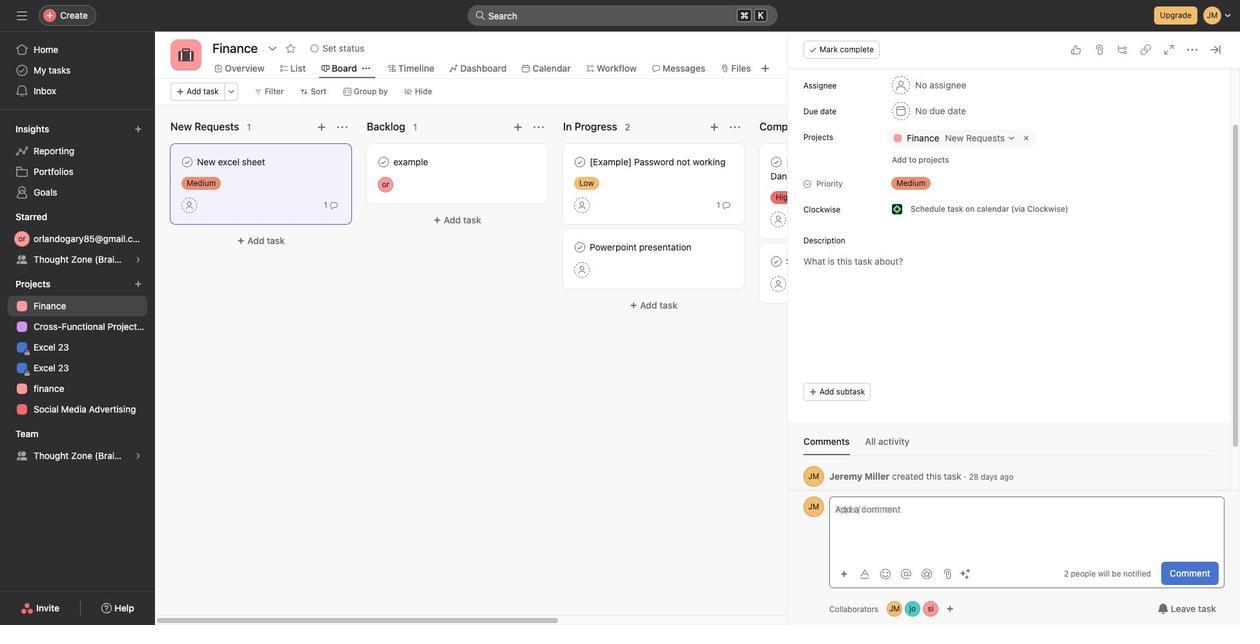 Task type: describe. For each thing, give the bounding box(es) containing it.
mark complete checkbox for first add task image from the right
[[573, 154, 588, 170]]

mark complete image for second add task image from the right
[[376, 154, 392, 170]]

toolbar inside new excel sheet dialog
[[836, 565, 975, 583]]

0 horizontal spatial add or remove collaborators image
[[905, 602, 921, 617]]

mark complete image for add task icon
[[180, 154, 195, 170]]

1 comment image for more section actions icon
[[723, 202, 731, 209]]

2 horizontal spatial add or remove collaborators image
[[947, 606, 955, 613]]

new project or portfolio image
[[134, 280, 142, 288]]

Search tasks, projects, and more text field
[[468, 5, 778, 26]]

full screen image
[[1165, 45, 1175, 55]]

more actions image
[[227, 88, 235, 96]]

add subtask image
[[1118, 45, 1128, 55]]

new excel sheet dialog
[[788, 0, 1241, 626]]

add task image
[[317, 122, 327, 132]]

open user profile image
[[804, 497, 825, 518]]

more section actions image for second add task image from the right
[[534, 122, 544, 132]]

0 vertical spatial mark complete image
[[769, 154, 785, 170]]

starred element
[[0, 206, 155, 273]]

add to starred image
[[286, 43, 296, 54]]

at mention image
[[902, 569, 912, 579]]

1 add task image from the left
[[513, 122, 523, 132]]

copy task link image
[[1141, 45, 1152, 55]]

remove image
[[1022, 133, 1032, 143]]

mark complete checkbox for second add task image from the right
[[376, 154, 392, 170]]

1 horizontal spatial add or remove collaborators image
[[924, 602, 939, 617]]

teams element
[[0, 423, 155, 469]]

tab list inside new excel sheet dialog
[[804, 435, 1216, 456]]

close details image
[[1211, 45, 1221, 55]]

main content inside new excel sheet dialog
[[788, 0, 1231, 545]]

add or remove collaborators image
[[887, 602, 903, 617]]

1 vertical spatial mark complete image
[[573, 240, 588, 255]]

show options image
[[268, 43, 278, 54]]

1 comment image for more section actions image related to add task icon
[[330, 202, 338, 209]]

more section actions image
[[730, 122, 741, 132]]



Task type: vqa. For each thing, say whether or not it's contained in the screenshot.
bottom Completed option
no



Task type: locate. For each thing, give the bounding box(es) containing it.
insights element
[[0, 118, 155, 206]]

1 horizontal spatial mark complete image
[[769, 154, 785, 170]]

None text field
[[209, 37, 261, 60]]

see details, thought zone (brainstorm space) image inside starred element
[[134, 256, 142, 264]]

see details, thought zone (brainstorm space) image inside teams element
[[134, 452, 142, 460]]

0 horizontal spatial 1 comment image
[[330, 202, 338, 209]]

new insights image
[[134, 125, 142, 133]]

1 horizontal spatial 1 comment image
[[723, 202, 731, 209]]

2 add task image from the left
[[710, 122, 720, 132]]

1 horizontal spatial add task image
[[710, 122, 720, 132]]

prominent image
[[476, 10, 486, 21]]

2 more section actions image from the left
[[534, 122, 544, 132]]

mark complete image
[[769, 154, 785, 170], [573, 240, 588, 255]]

1 comment image
[[330, 202, 338, 209], [723, 202, 731, 209]]

1 vertical spatial see details, thought zone (brainstorm space) image
[[134, 452, 142, 460]]

0 likes. click to like this task image
[[1072, 45, 1082, 55]]

1 horizontal spatial more section actions image
[[534, 122, 544, 132]]

0 horizontal spatial add task image
[[513, 122, 523, 132]]

1 more section actions image from the left
[[337, 122, 348, 132]]

0 horizontal spatial mark complete image
[[573, 240, 588, 255]]

1 1 comment image from the left
[[330, 202, 338, 209]]

hide sidebar image
[[17, 10, 27, 21]]

tab actions image
[[362, 65, 370, 72]]

more actions for this task image
[[1188, 45, 1198, 55]]

Mark complete checkbox
[[180, 154, 195, 170], [769, 154, 785, 170], [769, 254, 785, 269]]

mark complete image for first add task image from the right
[[573, 154, 588, 170]]

mark complete image
[[180, 154, 195, 170], [376, 154, 392, 170], [573, 154, 588, 170], [769, 254, 785, 269]]

1 see details, thought zone (brainstorm space) image from the top
[[134, 256, 142, 264]]

toolbar
[[836, 565, 975, 583]]

2 see details, thought zone (brainstorm space) image from the top
[[134, 452, 142, 460]]

toggle assignee popover image
[[378, 177, 394, 193]]

main content
[[788, 0, 1231, 545]]

2 1 comment image from the left
[[723, 202, 731, 209]]

open user profile image
[[804, 467, 825, 487]]

global element
[[0, 32, 155, 109]]

tab list
[[804, 435, 1216, 456]]

add task image
[[513, 122, 523, 132], [710, 122, 720, 132]]

None field
[[468, 5, 778, 26]]

add or remove collaborators image
[[905, 602, 921, 617], [924, 602, 939, 617], [947, 606, 955, 613]]

see details, thought zone (brainstorm space) image
[[134, 256, 142, 264], [134, 452, 142, 460]]

attachments: add a file to this task, new excel sheet image
[[1095, 45, 1105, 55]]

Mark complete checkbox
[[376, 154, 392, 170], [573, 154, 588, 170], [573, 240, 588, 255]]

briefcase image
[[178, 47, 194, 63]]

add tab image
[[760, 63, 771, 74]]

projects element
[[0, 273, 155, 423]]

0 vertical spatial see details, thought zone (brainstorm space) image
[[134, 256, 142, 264]]

more section actions image for add task icon
[[337, 122, 348, 132]]

more section actions image
[[337, 122, 348, 132], [534, 122, 544, 132]]

0 horizontal spatial more section actions image
[[337, 122, 348, 132]]



